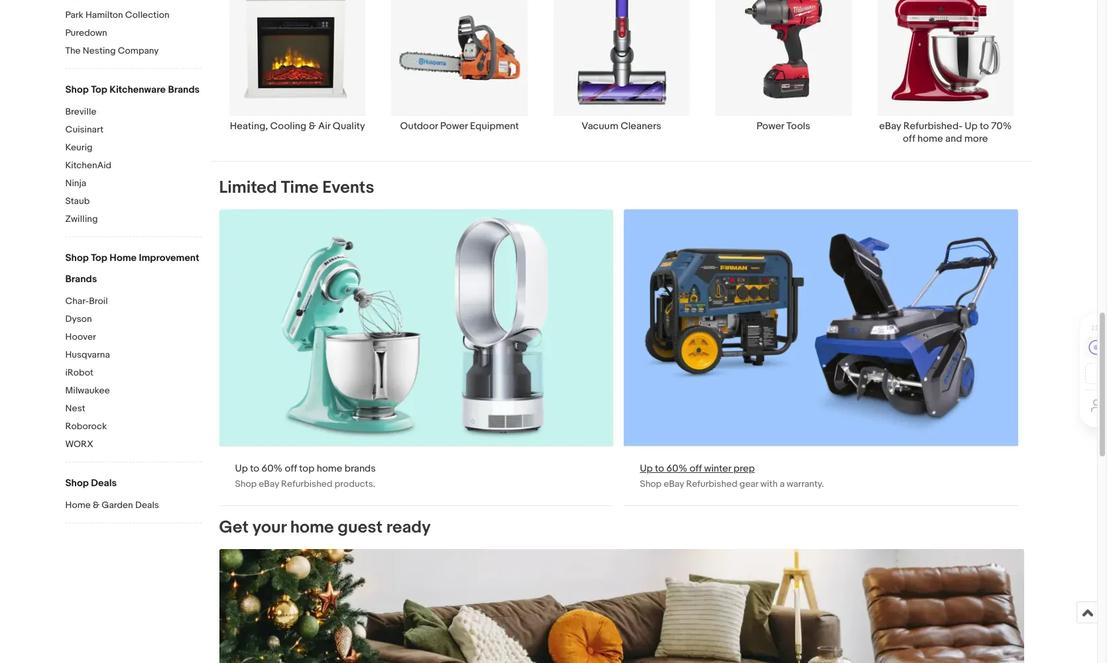 Task type: vqa. For each thing, say whether or not it's contained in the screenshot.
"Louis"
no



Task type: locate. For each thing, give the bounding box(es) containing it.
1 horizontal spatial power
[[757, 120, 784, 132]]

to left top
[[250, 463, 259, 475]]

top
[[299, 463, 315, 475]]

power
[[440, 120, 468, 132], [757, 120, 784, 132]]

0 horizontal spatial deals
[[91, 477, 117, 490]]

2 horizontal spatial to
[[980, 120, 989, 132]]

home down shop deals
[[65, 500, 91, 511]]

0 horizontal spatial power
[[440, 120, 468, 132]]

to inside up to 60% off winter prep shop ebay refurbished gear with a warranty.
[[655, 463, 664, 475]]

nest
[[65, 403, 85, 414]]

dyson link
[[65, 314, 201, 326]]

power right outdoor
[[440, 120, 468, 132]]

1 horizontal spatial &
[[309, 120, 316, 132]]

park hamilton collection link
[[65, 9, 201, 22]]

more
[[965, 132, 988, 145]]

1 horizontal spatial ebay
[[664, 478, 684, 490]]

shop inside shop top home improvement brands
[[65, 252, 89, 265]]

heating, cooling & air quality link
[[216, 0, 379, 145]]

home left and at the top
[[918, 132, 943, 145]]

home inside ebay refurbished- up to 70% off home and more
[[918, 132, 943, 145]]

shop inside up to 60% off top home brands shop ebay refurbished products.
[[235, 478, 257, 490]]

staub
[[65, 196, 90, 207]]

1 vertical spatial brands
[[65, 273, 97, 286]]

to for up to 60% off winter prep
[[655, 463, 664, 475]]

zwilling link
[[65, 213, 201, 226]]

broil
[[89, 296, 108, 307]]

top
[[91, 84, 107, 96], [91, 252, 107, 265]]

to left 70%
[[980, 120, 989, 132]]

off left and at the top
[[903, 132, 915, 145]]

1 horizontal spatial refurbished
[[686, 478, 738, 490]]

home
[[918, 132, 943, 145], [317, 463, 342, 475], [290, 518, 334, 538]]

vacuum cleaners link
[[541, 0, 703, 145]]

2 horizontal spatial off
[[903, 132, 915, 145]]

gear
[[740, 478, 758, 490]]

0 vertical spatial brands
[[168, 84, 200, 96]]

& inside heating, cooling & air quality link
[[309, 120, 316, 132]]

1 vertical spatial deals
[[135, 500, 159, 511]]

off inside ebay refurbished- up to 70% off home and more
[[903, 132, 915, 145]]

breville link
[[65, 106, 201, 119]]

1 60% from the left
[[262, 463, 282, 475]]

0 vertical spatial home
[[918, 132, 943, 145]]

0 horizontal spatial &
[[93, 500, 100, 511]]

off left top
[[285, 463, 297, 475]]

equipment
[[470, 120, 519, 132]]

off inside up to 60% off winter prep shop ebay refurbished gear with a warranty.
[[690, 463, 702, 475]]

nest link
[[65, 403, 201, 416]]

brands up char-
[[65, 273, 97, 286]]

up for up to 60% off winter prep
[[640, 463, 653, 475]]

0 horizontal spatial up
[[235, 463, 248, 475]]

top inside shop top home improvement brands
[[91, 252, 107, 265]]

top for home
[[91, 252, 107, 265]]

refurbished down top
[[281, 478, 333, 490]]

home right your
[[290, 518, 334, 538]]

home right top
[[317, 463, 342, 475]]

with
[[760, 478, 778, 490]]

hoover link
[[65, 332, 201, 344]]

heating,
[[230, 120, 268, 132]]

deals right garden
[[135, 500, 159, 511]]

1 horizontal spatial home
[[110, 252, 137, 265]]

0 horizontal spatial 60%
[[262, 463, 282, 475]]

60% left winter
[[667, 463, 687, 475]]

and
[[945, 132, 962, 145]]

& left garden
[[93, 500, 100, 511]]

0 horizontal spatial refurbished
[[281, 478, 333, 490]]

park hamilton collection puredown the nesting company
[[65, 9, 169, 56]]

breville cuisinart keurig kitchenaid ninja staub zwilling
[[65, 106, 111, 225]]

2 top from the top
[[91, 252, 107, 265]]

milwaukee
[[65, 385, 110, 396]]

dyson
[[65, 314, 92, 325]]

0 vertical spatial home
[[110, 252, 137, 265]]

vacuum cleaners
[[582, 120, 661, 132]]

& left air
[[309, 120, 316, 132]]

brands right kitchenware
[[168, 84, 200, 96]]

ready
[[386, 518, 431, 538]]

0 vertical spatial top
[[91, 84, 107, 96]]

up inside up to 60% off winter prep shop ebay refurbished gear with a warranty.
[[640, 463, 653, 475]]

60% inside up to 60% off winter prep shop ebay refurbished gear with a warranty.
[[667, 463, 687, 475]]

shop
[[65, 84, 89, 96], [65, 252, 89, 265], [65, 477, 89, 490], [235, 478, 257, 490], [640, 478, 662, 490]]

refurbished
[[281, 478, 333, 490], [686, 478, 738, 490]]

home
[[110, 252, 137, 265], [65, 500, 91, 511]]

park
[[65, 9, 83, 21]]

1 vertical spatial top
[[91, 252, 107, 265]]

deals up home & garden deals
[[91, 477, 117, 490]]

to for up to 60% off top home brands
[[250, 463, 259, 475]]

off left winter
[[690, 463, 702, 475]]

ebay
[[879, 120, 901, 132], [259, 478, 279, 490], [664, 478, 684, 490]]

1 horizontal spatial up
[[640, 463, 653, 475]]

char-
[[65, 296, 89, 307]]

off inside up to 60% off top home brands shop ebay refurbished products.
[[285, 463, 297, 475]]

1 horizontal spatial to
[[655, 463, 664, 475]]

to inside up to 60% off top home brands shop ebay refurbished products.
[[250, 463, 259, 475]]

home down "zwilling" link
[[110, 252, 137, 265]]

&
[[309, 120, 316, 132], [93, 500, 100, 511]]

2 refurbished from the left
[[686, 478, 738, 490]]

top down zwilling
[[91, 252, 107, 265]]

shop for shop top kitchenware brands
[[65, 84, 89, 96]]

1 vertical spatial home
[[317, 463, 342, 475]]

a
[[780, 478, 785, 490]]

0 horizontal spatial ebay
[[259, 478, 279, 490]]

kitchenaid link
[[65, 160, 201, 172]]

0 horizontal spatial to
[[250, 463, 259, 475]]

1 horizontal spatial deals
[[135, 500, 159, 511]]

2 horizontal spatial up
[[965, 120, 978, 132]]

tools
[[787, 120, 810, 132]]

quality
[[333, 120, 365, 132]]

to
[[980, 120, 989, 132], [250, 463, 259, 475], [655, 463, 664, 475]]

0 horizontal spatial off
[[285, 463, 297, 475]]

refurbished-
[[904, 120, 963, 132]]

1 power from the left
[[440, 120, 468, 132]]

1 refurbished from the left
[[281, 478, 333, 490]]

up inside ebay refurbished- up to 70% off home and more
[[965, 120, 978, 132]]

refurbished down winter
[[686, 478, 738, 490]]

None text field
[[219, 209, 614, 506], [624, 209, 1019, 506], [219, 549, 1024, 664], [219, 209, 614, 506], [624, 209, 1019, 506], [219, 549, 1024, 664]]

up
[[965, 120, 978, 132], [235, 463, 248, 475], [640, 463, 653, 475]]

to left winter
[[655, 463, 664, 475]]

deals inside home & garden deals link
[[135, 500, 159, 511]]

top up breville
[[91, 84, 107, 96]]

to inside ebay refurbished- up to 70% off home and more
[[980, 120, 989, 132]]

garden
[[102, 500, 133, 511]]

company
[[118, 45, 159, 56]]

1 top from the top
[[91, 84, 107, 96]]

0 horizontal spatial brands
[[65, 273, 97, 286]]

0 horizontal spatial home
[[65, 500, 91, 511]]

2 60% from the left
[[667, 463, 687, 475]]

70%
[[991, 120, 1012, 132]]

shop top home improvement brands
[[65, 252, 199, 286]]

ebay inside up to 60% off top home brands shop ebay refurbished products.
[[259, 478, 279, 490]]

1 vertical spatial home
[[65, 500, 91, 511]]

60% for winter
[[667, 463, 687, 475]]

0 vertical spatial &
[[309, 120, 316, 132]]

2 horizontal spatial ebay
[[879, 120, 901, 132]]

refurbished inside up to 60% off top home brands shop ebay refurbished products.
[[281, 478, 333, 490]]

top for kitchenware
[[91, 84, 107, 96]]

up inside up to 60% off top home brands shop ebay refurbished products.
[[235, 463, 248, 475]]

ebay inside ebay refurbished- up to 70% off home and more
[[879, 120, 901, 132]]

deals
[[91, 477, 117, 490], [135, 500, 159, 511]]

shop top kitchenware brands
[[65, 84, 200, 96]]

60% inside up to 60% off top home brands shop ebay refurbished products.
[[262, 463, 282, 475]]

1 vertical spatial &
[[93, 500, 100, 511]]

power left tools
[[757, 120, 784, 132]]

ebay inside up to 60% off winter prep shop ebay refurbished gear with a warranty.
[[664, 478, 684, 490]]

60% left top
[[262, 463, 282, 475]]

ninja link
[[65, 178, 201, 190]]

1 horizontal spatial 60%
[[667, 463, 687, 475]]

heating, cooling & air quality
[[230, 120, 365, 132]]

60%
[[262, 463, 282, 475], [667, 463, 687, 475]]

1 horizontal spatial off
[[690, 463, 702, 475]]

ninja
[[65, 178, 86, 189]]



Task type: describe. For each thing, give the bounding box(es) containing it.
ebay refurbished- up to 70% off home and more link
[[865, 0, 1027, 145]]

cuisinart link
[[65, 124, 201, 137]]

puredown
[[65, 27, 107, 38]]

kitchenaid
[[65, 160, 111, 171]]

time
[[281, 177, 319, 198]]

power tools
[[757, 120, 810, 132]]

hamilton
[[86, 9, 123, 21]]

1 horizontal spatial brands
[[168, 84, 200, 96]]

the nesting company link
[[65, 45, 201, 58]]

vacuum
[[582, 120, 619, 132]]

prep
[[734, 463, 755, 475]]

off for up to 60% off winter prep
[[690, 463, 702, 475]]

shop for shop deals
[[65, 477, 89, 490]]

home & garden deals
[[65, 500, 159, 511]]

home inside up to 60% off top home brands shop ebay refurbished products.
[[317, 463, 342, 475]]

brands
[[345, 463, 376, 475]]

shop deals
[[65, 477, 117, 490]]

up to 60% off winter prep shop ebay refurbished gear with a warranty.
[[640, 463, 824, 490]]

puredown link
[[65, 27, 201, 40]]

off for up to 60% off top home brands
[[285, 463, 297, 475]]

irobot
[[65, 367, 93, 379]]

cleaners
[[621, 120, 661, 132]]

roborock link
[[65, 421, 201, 434]]

& inside home & garden deals link
[[93, 500, 100, 511]]

hoover
[[65, 332, 96, 343]]

home & garden deals link
[[65, 500, 201, 513]]

0 vertical spatial deals
[[91, 477, 117, 490]]

power tools link
[[703, 0, 865, 145]]

cooling
[[270, 120, 306, 132]]

the
[[65, 45, 81, 56]]

zwilling
[[65, 213, 98, 225]]

get your home guest ready
[[219, 518, 431, 538]]

keurig
[[65, 142, 93, 153]]

your
[[252, 518, 286, 538]]

husqvarna
[[65, 349, 110, 361]]

brands inside shop top home improvement brands
[[65, 273, 97, 286]]

breville
[[65, 106, 96, 117]]

air
[[318, 120, 330, 132]]

outdoor
[[400, 120, 438, 132]]

2 vertical spatial home
[[290, 518, 334, 538]]

up for up to 60% off top home brands
[[235, 463, 248, 475]]

get
[[219, 518, 249, 538]]

events
[[322, 177, 374, 198]]

home inside shop top home improvement brands
[[110, 252, 137, 265]]

guest
[[338, 518, 383, 538]]

limited time events
[[219, 177, 374, 198]]

shop inside up to 60% off winter prep shop ebay refurbished gear with a warranty.
[[640, 478, 662, 490]]

60% for top
[[262, 463, 282, 475]]

char-broil link
[[65, 296, 201, 308]]

cuisinart
[[65, 124, 104, 135]]

staub link
[[65, 196, 201, 208]]

limited
[[219, 177, 277, 198]]

2 power from the left
[[757, 120, 784, 132]]

irobot link
[[65, 367, 201, 380]]

keurig link
[[65, 142, 201, 154]]

milwaukee link
[[65, 385, 201, 398]]

warranty.
[[787, 478, 824, 490]]

refurbished inside up to 60% off winter prep shop ebay refurbished gear with a warranty.
[[686, 478, 738, 490]]

outdoor power equipment
[[400, 120, 519, 132]]

husqvarna link
[[65, 349, 201, 362]]

shop for shop top home improvement brands
[[65, 252, 89, 265]]

char-broil dyson hoover husqvarna irobot milwaukee nest roborock worx
[[65, 296, 110, 450]]

products.
[[335, 478, 375, 490]]

worx
[[65, 439, 93, 450]]

roborock
[[65, 421, 107, 432]]

ebay refurbished- up to 70% off home and more
[[879, 120, 1012, 145]]

worx link
[[65, 439, 201, 452]]

winter
[[704, 463, 731, 475]]

nesting
[[83, 45, 116, 56]]

improvement
[[139, 252, 199, 265]]

up to 60% off top home brands shop ebay refurbished products.
[[235, 463, 376, 490]]

collection
[[125, 9, 169, 21]]

outdoor power equipment link
[[379, 0, 541, 145]]

kitchenware
[[110, 84, 166, 96]]



